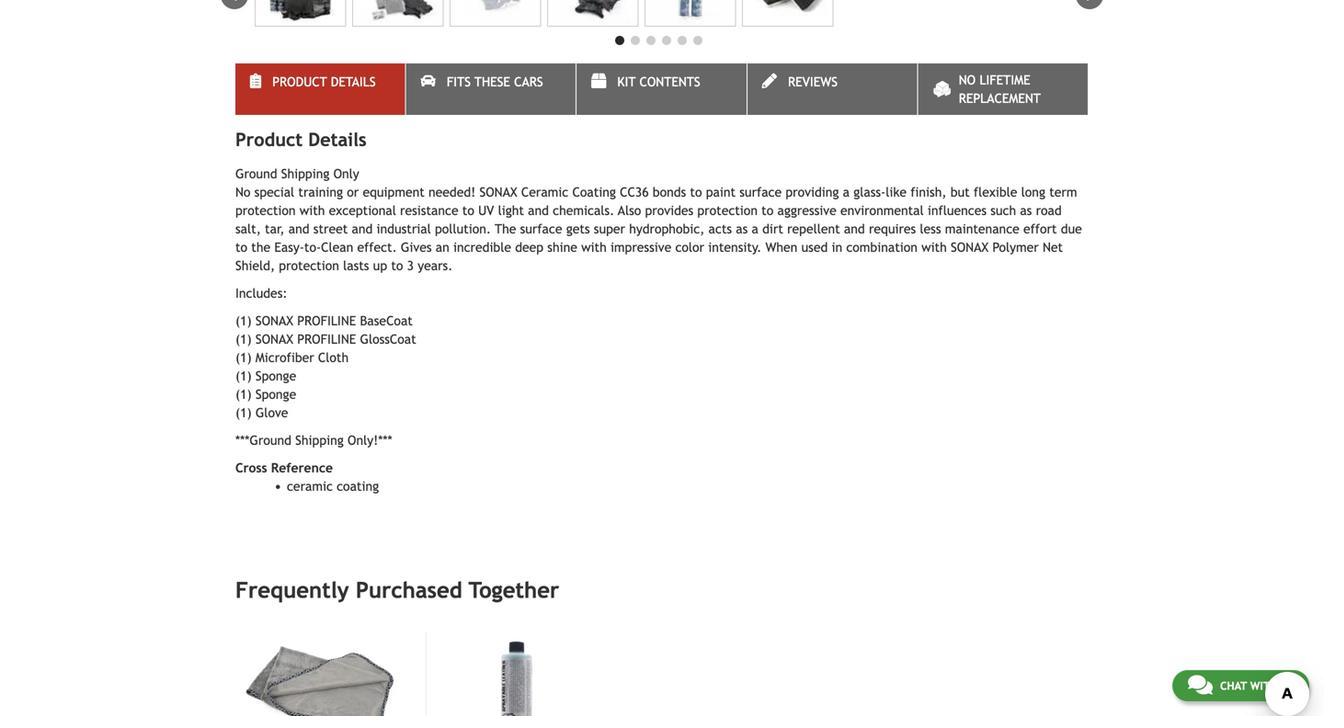Task type: vqa. For each thing, say whether or not it's contained in the screenshot.
search image
no



Task type: describe. For each thing, give the bounding box(es) containing it.
purchased
[[356, 578, 462, 604]]

frequently purchased together
[[236, 578, 560, 604]]

basecoat
[[360, 314, 413, 329]]

no special training or equipment needed! sonax ceramic coating cc36 bonds to paint surface providing a glass-like finish, but flexible long term protection with exceptional resistance to uv light and chemicals. also provides protection to aggressive environmental influences such as road salt, tar, and street and industrial pollution. the surface gets super hydrophobic, acts as a dirt repellent and requires less maintenance effort due to the easy-to-clean effect. gives an incredible deep shine with impressive color intensity. when used in combination with sonax polymer net shield, protection lasts up to 3 years.
[[236, 185, 1083, 273]]

to left the uv at the top left of page
[[463, 203, 475, 218]]

cross reference ceramic coating
[[236, 461, 379, 494]]

incredible
[[454, 240, 511, 255]]

lasts
[[343, 259, 369, 273]]

pollution.
[[435, 222, 491, 237]]

1 vertical spatial details
[[308, 129, 367, 151]]

influences
[[928, 203, 987, 218]]

industrial
[[377, 222, 431, 237]]

tar,
[[265, 222, 285, 237]]

chemicals.
[[553, 203, 615, 218]]

equipment
[[363, 185, 425, 200]]

coating
[[337, 479, 379, 494]]

road
[[1036, 203, 1062, 218]]

like
[[886, 185, 907, 200]]

0 horizontal spatial surface
[[520, 222, 563, 237]]

gets
[[566, 222, 590, 237]]

light
[[498, 203, 524, 218]]

sonax down maintenance
[[951, 240, 989, 255]]

reviews link
[[748, 64, 918, 115]]

shipping for ground
[[281, 167, 330, 181]]

effect.
[[357, 240, 397, 255]]

acts
[[709, 222, 732, 237]]

hydrophobic,
[[629, 222, 705, 237]]

5 (1) from the top
[[236, 387, 252, 402]]

1 horizontal spatial as
[[1021, 203, 1032, 218]]

ground shipping only
[[236, 167, 359, 181]]

1 horizontal spatial a
[[843, 185, 850, 200]]

sonax up microfiber
[[256, 332, 293, 347]]

kit
[[618, 75, 636, 89]]

1 vertical spatial a
[[752, 222, 759, 237]]

no
[[959, 73, 976, 88]]

environmental
[[841, 203, 924, 218]]

includes:
[[236, 286, 287, 301]]

only!***
[[348, 433, 393, 448]]

with down training
[[300, 203, 325, 218]]

protection down to-
[[279, 259, 339, 273]]

glass-
[[854, 185, 886, 200]]

reviews
[[788, 75, 838, 89]]

4 (1) from the top
[[236, 369, 252, 384]]

also
[[618, 203, 641, 218]]

shipping for ***ground
[[295, 433, 344, 448]]

to left 3
[[391, 259, 403, 273]]

with down less
[[922, 240, 947, 255]]

easy-
[[274, 240, 304, 255]]

4 es#3559637 - 236941kt - cc36 ceramic coating kit - strengthen, protect and enhance your paint! ground shipping only. - sonax - audi bmw volkswagen mercedes benz mini porsche image from the left
[[547, 0, 639, 27]]

lifetime
[[980, 73, 1031, 88]]

cross
[[236, 461, 267, 476]]

contents
[[640, 75, 701, 89]]

years.
[[418, 259, 453, 273]]

no lifetime replacement link
[[918, 64, 1088, 115]]

bonds
[[653, 185, 686, 200]]

intensity.
[[709, 240, 762, 255]]

gives
[[401, 240, 432, 255]]

2 profiline from the top
[[297, 332, 356, 347]]

net
[[1043, 240, 1064, 255]]

exceptional
[[329, 203, 396, 218]]

due
[[1061, 222, 1083, 237]]

3
[[407, 259, 414, 273]]

no
[[236, 185, 251, 200]]

training
[[298, 185, 343, 200]]

fits these cars link
[[406, 64, 576, 115]]

2 (1) from the top
[[236, 332, 252, 347]]

chat with us
[[1221, 680, 1294, 693]]

with down super
[[581, 240, 607, 255]]

maintenance
[[945, 222, 1020, 237]]

kit contents
[[618, 75, 701, 89]]

repellent
[[788, 222, 841, 237]]

and down exceptional
[[352, 222, 373, 237]]

coating
[[573, 185, 616, 200]]

finish,
[[911, 185, 947, 200]]

long
[[1022, 185, 1046, 200]]

in
[[832, 240, 843, 255]]

no lifetime replacement
[[959, 73, 1041, 106]]

less
[[920, 222, 942, 237]]

and down the ceramic
[[528, 203, 549, 218]]

chat with us link
[[1173, 671, 1310, 702]]

needed!
[[429, 185, 476, 200]]

protection down paint in the top right of the page
[[698, 203, 758, 218]]

2 sponge from the top
[[256, 387, 296, 402]]



Task type: locate. For each thing, give the bounding box(es) containing it.
5 es#3559637 - 236941kt - cc36 ceramic coating kit - strengthen, protect and enhance your paint! ground shipping only. - sonax - audi bmw volkswagen mercedes benz mini porsche image from the left
[[645, 0, 736, 27]]

sponge
[[256, 369, 296, 384], [256, 387, 296, 402]]

a left glass-
[[843, 185, 850, 200]]

0 horizontal spatial a
[[752, 222, 759, 237]]

an
[[436, 240, 450, 255]]

1 sponge from the top
[[256, 369, 296, 384]]

0 vertical spatial product details
[[273, 75, 376, 89]]

clean
[[321, 240, 353, 255]]

these
[[475, 75, 510, 89]]

a left dirt on the right
[[752, 222, 759, 237]]

***ground shipping only!***
[[236, 433, 393, 448]]

1 (1) from the top
[[236, 314, 252, 329]]

sponge down microfiber
[[256, 369, 296, 384]]

6 (1) from the top
[[236, 406, 252, 421]]

to left paint in the top right of the page
[[690, 185, 702, 200]]

reference
[[271, 461, 333, 476]]

but
[[951, 185, 970, 200]]

fits
[[447, 75, 471, 89]]

ceramic
[[521, 185, 569, 200]]

0 horizontal spatial as
[[736, 222, 748, 237]]

product details inside 'product details' link
[[273, 75, 376, 89]]

glosscoat
[[360, 332, 416, 347]]

shipping up reference
[[295, 433, 344, 448]]

together
[[469, 578, 560, 604]]

1 vertical spatial surface
[[520, 222, 563, 237]]

effort
[[1024, 222, 1057, 237]]

up
[[373, 259, 387, 273]]

flexible
[[974, 185, 1018, 200]]

shipping
[[281, 167, 330, 181], [295, 433, 344, 448]]

1 vertical spatial product
[[236, 129, 303, 151]]

(1)
[[236, 314, 252, 329], [236, 332, 252, 347], [236, 351, 252, 365], [236, 369, 252, 384], [236, 387, 252, 402], [236, 406, 252, 421]]

protection
[[236, 203, 296, 218], [698, 203, 758, 218], [279, 259, 339, 273]]

only
[[334, 167, 359, 181]]

product
[[273, 75, 327, 89], [236, 129, 303, 151]]

or
[[347, 185, 359, 200]]

ground
[[236, 167, 277, 181]]

with left us
[[1251, 680, 1278, 693]]

us
[[1281, 680, 1294, 693]]

leather cleaner & conditioner - 16 oz image
[[445, 633, 614, 717]]

replacement
[[959, 91, 1041, 106]]

cloth
[[318, 351, 349, 365]]

6 es#3559637 - 236941kt - cc36 ceramic coating kit - strengthen, protect and enhance your paint! ground shipping only. - sonax - audi bmw volkswagen mercedes benz mini porsche image from the left
[[742, 0, 834, 27]]

cars
[[514, 75, 543, 89]]

0 vertical spatial surface
[[740, 185, 782, 200]]

resistance
[[400, 203, 459, 218]]

1 vertical spatial product details
[[236, 129, 367, 151]]

with
[[300, 203, 325, 218], [581, 240, 607, 255], [922, 240, 947, 255], [1251, 680, 1278, 693]]

(1) sonax profiline basecoat (1) sonax profiline glosscoat (1) microfiber cloth (1) sponge (1) sponge (1) glove
[[236, 314, 416, 421]]

and up easy-
[[289, 222, 310, 237]]

sonax down includes: at the top of the page
[[256, 314, 293, 329]]

surface up deep
[[520, 222, 563, 237]]

***ground
[[236, 433, 292, 448]]

0 vertical spatial profiline
[[297, 314, 356, 329]]

details
[[331, 75, 376, 89], [308, 129, 367, 151]]

to
[[690, 185, 702, 200], [463, 203, 475, 218], [762, 203, 774, 218], [236, 240, 248, 255], [391, 259, 403, 273]]

shine
[[548, 240, 578, 255]]

1 es#3559637 - 236941kt - cc36 ceramic coating kit - strengthen, protect and enhance your paint! ground shipping only. - sonax - audi bmw volkswagen mercedes benz mini porsche image from the left
[[255, 0, 346, 27]]

the
[[251, 240, 271, 255]]

1 profiline from the top
[[297, 314, 356, 329]]

protection down special
[[236, 203, 296, 218]]

special
[[255, 185, 295, 200]]

1 vertical spatial as
[[736, 222, 748, 237]]

comments image
[[1188, 674, 1213, 696]]

1 vertical spatial shipping
[[295, 433, 344, 448]]

as up intensity.
[[736, 222, 748, 237]]

3 es#3559637 - 236941kt - cc36 ceramic coating kit - strengthen, protect and enhance your paint! ground shipping only. - sonax - audi bmw volkswagen mercedes benz mini porsche image from the left
[[450, 0, 541, 27]]

1 horizontal spatial surface
[[740, 185, 782, 200]]

and up combination
[[844, 222, 865, 237]]

surface up dirt on the right
[[740, 185, 782, 200]]

product details link
[[236, 64, 405, 115]]

providing
[[786, 185, 839, 200]]

cc36
[[620, 185, 649, 200]]

chat
[[1221, 680, 1248, 693]]

street
[[314, 222, 348, 237]]

3 (1) from the top
[[236, 351, 252, 365]]

deep
[[515, 240, 544, 255]]

es#3559637 - 236941kt - cc36 ceramic coating kit - strengthen, protect and enhance your paint! ground shipping only. - sonax - audi bmw volkswagen mercedes benz mini porsche image
[[255, 0, 346, 27], [352, 0, 444, 27], [450, 0, 541, 27], [547, 0, 639, 27], [645, 0, 736, 27], [742, 0, 834, 27]]

0 vertical spatial details
[[331, 75, 376, 89]]

aggressive
[[778, 203, 837, 218]]

to up dirt on the right
[[762, 203, 774, 218]]

used
[[802, 240, 828, 255]]

0 vertical spatial as
[[1021, 203, 1032, 218]]

sonax
[[480, 185, 518, 200], [951, 240, 989, 255], [256, 314, 293, 329], [256, 332, 293, 347]]

0 vertical spatial sponge
[[256, 369, 296, 384]]

sponge up 'glove'
[[256, 387, 296, 402]]

sonax microfiber drying cloth plus 30 x 20 inch image
[[236, 633, 406, 717]]

glove
[[256, 406, 288, 421]]

as down long
[[1021, 203, 1032, 218]]

0 vertical spatial product
[[273, 75, 327, 89]]

when
[[766, 240, 798, 255]]

0 vertical spatial shipping
[[281, 167, 330, 181]]

salt,
[[236, 222, 261, 237]]

color
[[676, 240, 705, 255]]

product details
[[273, 75, 376, 89], [236, 129, 367, 151]]

combination
[[847, 240, 918, 255]]

ceramic
[[287, 479, 333, 494]]

2 es#3559637 - 236941kt - cc36 ceramic coating kit - strengthen, protect and enhance your paint! ground shipping only. - sonax - audi bmw volkswagen mercedes benz mini porsche image from the left
[[352, 0, 444, 27]]

fits these cars
[[447, 75, 543, 89]]

1 vertical spatial sponge
[[256, 387, 296, 402]]

1 vertical spatial profiline
[[297, 332, 356, 347]]

0 vertical spatial a
[[843, 185, 850, 200]]

polymer
[[993, 240, 1039, 255]]

to left the
[[236, 240, 248, 255]]

frequently
[[236, 578, 349, 604]]

super
[[594, 222, 626, 237]]

paint
[[706, 185, 736, 200]]

sonax up the uv at the top left of page
[[480, 185, 518, 200]]

shipping up training
[[281, 167, 330, 181]]

uv
[[478, 203, 494, 218]]

dirt
[[763, 222, 784, 237]]

term
[[1050, 185, 1078, 200]]

such
[[991, 203, 1017, 218]]

impressive
[[611, 240, 672, 255]]

kit contents link
[[577, 64, 747, 115]]

to-
[[304, 240, 321, 255]]

provides
[[645, 203, 694, 218]]



